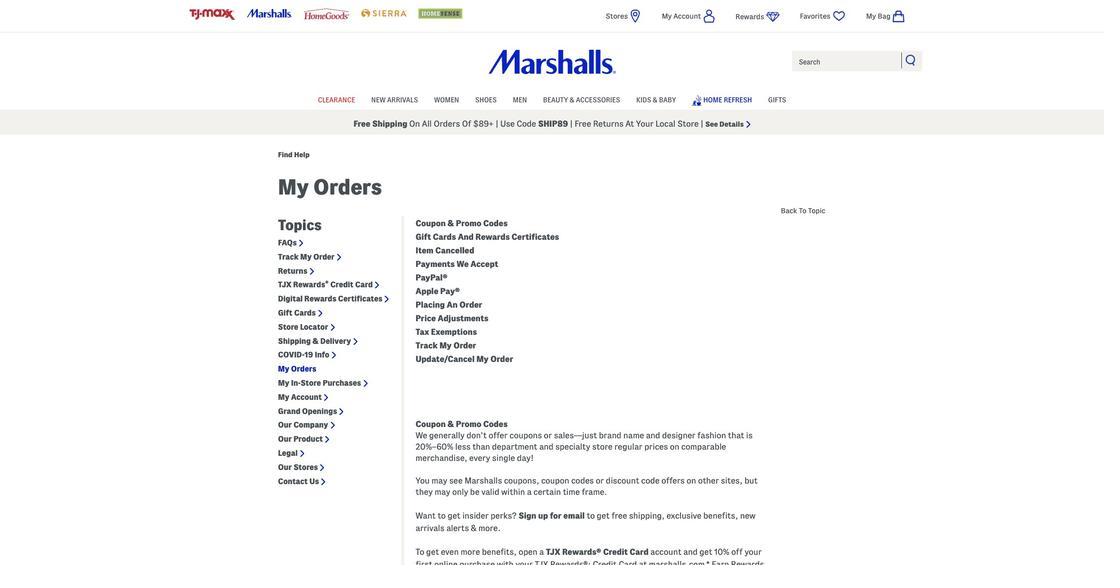 Task type: vqa. For each thing, say whether or not it's contained in the screenshot.
bottommost 'Codes'
yes



Task type: describe. For each thing, give the bounding box(es) containing it.
0 horizontal spatial my account link
[[278, 393, 322, 402]]

track inside topics faqs track my order returns tjx rewards ® credit card digital rewards certificates gift cards store locator shipping & delivery covid-19 info my orders my in-store purchases my account grand openings our company our product legal our stores contact us
[[278, 252, 299, 261]]

$89+
[[473, 119, 494, 129]]

placing
[[416, 300, 445, 310]]

returns inside topics faqs track my order returns tjx rewards ® credit card digital rewards certificates gift cards store locator shipping & delivery covid-19 info my orders my in-store purchases my account grand openings our company our product legal our stores contact us
[[278, 266, 307, 276]]

or inside the you may see marshalls coupons, coupon codes or discount code offers on other sites, but they may only be valid within a certain time frame.
[[596, 477, 604, 486]]

1 horizontal spatial returns
[[593, 119, 624, 129]]

all
[[422, 119, 432, 129]]

details
[[720, 120, 744, 128]]

only
[[452, 488, 468, 497]]

refresh
[[724, 96, 752, 103]]

my orders link
[[278, 365, 316, 374]]

exclusive
[[667, 512, 702, 521]]

covid-19 info link
[[278, 351, 329, 360]]

covid-
[[278, 351, 305, 360]]

0 horizontal spatial and
[[539, 443, 554, 452]]

topics
[[278, 217, 322, 233]]

shipping,
[[629, 512, 665, 521]]

get inside 'account and get 10% off your first online purchase with your tjx rewards®: credit card at marshalls.com.* earn reward'
[[700, 548, 712, 557]]

menu bar inside banner
[[190, 89, 914, 110]]

price
[[416, 314, 436, 323]]

gifts
[[768, 96, 786, 103]]

of
[[462, 119, 471, 129]]

item cancelled link
[[416, 246, 474, 255]]

benefits, inside the to get free shipping, exclusive benefits, new arrivals alerts & more.
[[703, 512, 738, 521]]

coupon for cards
[[416, 219, 446, 228]]

our company link
[[278, 421, 328, 430]]

1 vertical spatial may
[[435, 488, 450, 497]]

our stores link
[[278, 463, 318, 473]]

back to topic
[[781, 206, 826, 214]]

credit for to
[[603, 548, 628, 557]]

gift inside coupon & promo codes gift cards and rewards certificates item cancelled payments we accept paypal® apple pay® placing an order price adjustments tax exemptions track my order update/cancel my order
[[416, 233, 431, 242]]

to get free shipping, exclusive benefits, new arrivals alerts & more.
[[416, 512, 756, 533]]

arrivals
[[416, 524, 444, 533]]

want to get insider perks? sign up for email
[[416, 512, 585, 521]]

and inside 'account and get 10% off your first online purchase with your tjx rewards®: credit card at marshalls.com.* earn reward'
[[683, 548, 698, 557]]

locator
[[300, 323, 328, 332]]

online
[[434, 560, 458, 566]]

on
[[409, 119, 420, 129]]

women
[[434, 96, 459, 103]]

promo for don't
[[456, 420, 481, 429]]

0 vertical spatial account
[[673, 12, 701, 20]]

find help
[[278, 151, 310, 159]]

marshalls home image
[[488, 50, 616, 74]]

shoes
[[475, 96, 497, 103]]

less
[[455, 443, 471, 452]]

beauty & accessories link
[[543, 90, 620, 108]]

topic
[[808, 206, 826, 214]]

2 | from the left
[[570, 119, 573, 129]]

offers
[[662, 477, 685, 486]]

coupon & promo codes gift cards and rewards certificates item cancelled payments we accept paypal® apple pay® placing an order price adjustments tax exemptions track my order update/cancel my order
[[416, 219, 559, 364]]

men
[[513, 96, 527, 103]]

contact
[[278, 477, 308, 486]]

baby
[[659, 96, 676, 103]]

open
[[519, 548, 537, 557]]

openings
[[302, 407, 337, 416]]

& inside topics faqs track my order returns tjx rewards ® credit card digital rewards certificates gift cards store locator shipping & delivery covid-19 info my orders my in-store purchases my account grand openings our company our product legal our stores contact us
[[313, 337, 319, 346]]

& for coupon & promo codes we generally don't offer coupons or sales—just brand name and designer fashion that is 20%–60% less than department and specialty store regular prices on comparable merchandise, every single day!
[[448, 420, 454, 429]]

frame.
[[582, 488, 607, 497]]

every
[[469, 454, 490, 463]]

sign up for email link
[[519, 512, 585, 521]]

3 our from the top
[[278, 463, 292, 472]]

home refresh link
[[691, 89, 752, 109]]

1 horizontal spatial store
[[301, 379, 321, 388]]

want
[[416, 512, 436, 521]]

site search search field
[[791, 50, 923, 72]]

10%
[[714, 548, 729, 557]]

apple pay® link
[[416, 287, 460, 296]]

stores inside banner
[[606, 12, 628, 20]]

2 free from the left
[[575, 119, 591, 129]]

with
[[497, 560, 514, 566]]

other
[[698, 477, 719, 486]]

codes
[[571, 477, 594, 486]]

cancelled
[[435, 246, 474, 255]]

first
[[416, 560, 432, 566]]

get up "alerts"
[[448, 512, 460, 521]]

tjmaxx.com image
[[190, 9, 235, 20]]

coupon for generally
[[416, 420, 446, 429]]

credit inside 'account and get 10% off your first online purchase with your tjx rewards®: credit card at marshalls.com.* earn reward'
[[593, 560, 617, 566]]

Search text field
[[791, 50, 923, 72]]

my bag link
[[866, 9, 914, 23]]

1 horizontal spatial and
[[646, 431, 660, 440]]

code
[[641, 477, 660, 486]]

insider
[[462, 512, 489, 521]]

returns link
[[278, 266, 307, 276]]

0 vertical spatial shipping
[[372, 119, 407, 129]]

clearance
[[318, 96, 355, 103]]

women link
[[434, 90, 459, 108]]

cards inside coupon & promo codes gift cards and rewards certificates item cancelled payments we accept paypal® apple pay® placing an order price adjustments tax exemptions track my order update/cancel my order
[[433, 233, 456, 242]]

be
[[470, 488, 479, 497]]

my right update/cancel
[[476, 355, 489, 364]]

card for to
[[630, 548, 649, 557]]

my right stores link
[[662, 12, 672, 20]]

gift cards and rewards certificates link
[[416, 233, 559, 242]]

clearance link
[[318, 90, 355, 108]]

1 horizontal spatial a
[[539, 548, 544, 557]]

time
[[563, 488, 580, 497]]

1 vertical spatial tjx
[[546, 548, 560, 557]]

stores link
[[606, 9, 642, 23]]

beauty & accessories
[[543, 96, 620, 103]]

sales—just
[[554, 431, 597, 440]]

account
[[650, 548, 681, 557]]

1 vertical spatial track my order link
[[416, 341, 476, 350]]

don't
[[466, 431, 487, 440]]

2 our from the top
[[278, 435, 292, 444]]

new
[[371, 96, 386, 103]]

delivery
[[320, 337, 351, 346]]

& for coupon & promo codes gift cards and rewards certificates item cancelled payments we accept paypal® apple pay® placing an order price adjustments tax exemptions track my order update/cancel my order
[[448, 219, 454, 228]]

my up update/cancel
[[439, 341, 452, 350]]

cards inside topics faqs track my order returns tjx rewards ® credit card digital rewards certificates gift cards store locator shipping & delivery covid-19 info my orders my in-store purchases my account grand openings our company our product legal our stores contact us
[[294, 309, 316, 318]]

legal link
[[278, 449, 298, 458]]

0 horizontal spatial store
[[278, 323, 298, 332]]

get up the first
[[426, 548, 439, 557]]

is
[[746, 431, 753, 440]]

on inside the you may see marshalls coupons, coupon codes or discount code offers on other sites, but they may only be valid within a certain time frame.
[[687, 477, 696, 486]]

none submit inside site search search field
[[905, 54, 917, 66]]

orders inside 'marquee'
[[434, 119, 460, 129]]

info
[[315, 351, 329, 360]]

rewards link
[[736, 10, 780, 24]]

certificates inside topics faqs track my order returns tjx rewards ® credit card digital rewards certificates gift cards store locator shipping & delivery covid-19 info my orders my in-store purchases my account grand openings our company our product legal our stores contact us
[[338, 295, 382, 304]]

my down covid-
[[278, 365, 289, 374]]

my up grand on the bottom left of the page
[[278, 393, 289, 402]]

you
[[416, 477, 430, 486]]

name
[[623, 431, 644, 440]]

item
[[416, 246, 433, 255]]

shipping inside topics faqs track my order returns tjx rewards ® credit card digital rewards certificates gift cards store locator shipping & delivery covid-19 info my orders my in-store purchases my account grand openings our company our product legal our stores contact us
[[278, 337, 311, 346]]

0 vertical spatial may
[[432, 477, 447, 486]]

tjx inside 'account and get 10% off your first online purchase with your tjx rewards®: credit card at marshalls.com.* earn reward'
[[535, 560, 548, 566]]

your
[[636, 119, 654, 129]]

adjustments
[[438, 314, 489, 323]]

rewards inside rewards link
[[736, 12, 764, 20]]

arrivals
[[387, 96, 418, 103]]

apple
[[416, 287, 438, 296]]

rewards®:
[[550, 560, 591, 566]]

1 to from the left
[[438, 512, 446, 521]]



Task type: locate. For each thing, give the bounding box(es) containing it.
shoes link
[[475, 90, 497, 108]]

1 vertical spatial or
[[596, 477, 604, 486]]

at
[[639, 560, 647, 566]]

a down coupons,
[[527, 488, 532, 497]]

0 horizontal spatial to
[[438, 512, 446, 521]]

credit down tjx rewards® credit card link
[[593, 560, 617, 566]]

or inside 'coupon & promo codes we generally don't offer coupons or sales—just brand name and designer fashion that is 20%–60% less than department and specialty store regular prices on comparable merchandise, every single day!'
[[544, 431, 552, 440]]

local
[[656, 119, 676, 129]]

sierra.com image
[[361, 9, 406, 18]]

2 promo from the top
[[456, 420, 481, 429]]

up
[[538, 512, 548, 521]]

that
[[728, 431, 744, 440]]

tjx up digital
[[278, 280, 291, 290]]

None submit
[[905, 54, 917, 66]]

0 horizontal spatial we
[[416, 431, 427, 440]]

my orders main content
[[0, 143, 1104, 566]]

0 vertical spatial my account link
[[662, 9, 715, 23]]

1 horizontal spatial we
[[457, 260, 469, 269]]

to inside the to get free shipping, exclusive benefits, new arrivals alerts & more.
[[587, 512, 595, 521]]

a
[[527, 488, 532, 497], [539, 548, 544, 557]]

2 vertical spatial credit
[[593, 560, 617, 566]]

1 horizontal spatial or
[[596, 477, 604, 486]]

2 vertical spatial orders
[[291, 365, 316, 374]]

0 vertical spatial on
[[670, 443, 679, 452]]

cards up the "store locator" link
[[294, 309, 316, 318]]

0 vertical spatial benefits,
[[703, 512, 738, 521]]

1 horizontal spatial shipping
[[372, 119, 407, 129]]

1 vertical spatial your
[[516, 560, 533, 566]]

ship89
[[538, 119, 568, 129]]

legal
[[278, 449, 298, 458]]

promo up the 'don't'
[[456, 420, 481, 429]]

sites,
[[721, 477, 743, 486]]

0 horizontal spatial or
[[544, 431, 552, 440]]

codes for offer
[[483, 420, 508, 429]]

my up returns link
[[300, 252, 312, 261]]

1 promo from the top
[[456, 219, 481, 228]]

for
[[550, 512, 562, 521]]

0 horizontal spatial track my order link
[[278, 252, 335, 262]]

1 horizontal spatial cards
[[433, 233, 456, 242]]

1 codes from the top
[[483, 219, 508, 228]]

purchase
[[459, 560, 495, 566]]

gift inside topics faqs track my order returns tjx rewards ® credit card digital rewards certificates gift cards store locator shipping & delivery covid-19 info my orders my in-store purchases my account grand openings our company our product legal our stores contact us
[[278, 309, 292, 318]]

comparable
[[681, 443, 726, 452]]

my in-store purchases link
[[278, 379, 361, 388]]

2 horizontal spatial and
[[683, 548, 698, 557]]

0 horizontal spatial gift
[[278, 309, 292, 318]]

track down the faqs link
[[278, 252, 299, 261]]

1 vertical spatial codes
[[483, 420, 508, 429]]

more
[[461, 548, 480, 557]]

| right ship89
[[570, 119, 573, 129]]

kids
[[636, 96, 651, 103]]

benefits, up with
[[482, 548, 517, 557]]

kids & baby link
[[636, 90, 676, 108]]

get left 'free'
[[597, 512, 610, 521]]

to right back
[[799, 206, 806, 214]]

stores inside topics faqs track my order returns tjx rewards ® credit card digital rewards certificates gift cards store locator shipping & delivery covid-19 info my orders my in-store purchases my account grand openings our company our product legal our stores contact us
[[294, 463, 318, 472]]

0 horizontal spatial free
[[354, 119, 370, 129]]

& up generally
[[448, 420, 454, 429]]

a right open
[[539, 548, 544, 557]]

coupon & promo codes link
[[416, 219, 508, 228]]

designer
[[662, 431, 696, 440]]

1 | from the left
[[496, 119, 498, 129]]

| left use
[[496, 119, 498, 129]]

card left at
[[619, 560, 637, 566]]

my account link
[[662, 9, 715, 23], [278, 393, 322, 402]]

on left other
[[687, 477, 696, 486]]

0 vertical spatial track my order link
[[278, 252, 335, 262]]

0 vertical spatial we
[[457, 260, 469, 269]]

marquee
[[0, 113, 1104, 135]]

promo for and
[[456, 219, 481, 228]]

to right want
[[438, 512, 446, 521]]

0 horizontal spatial account
[[291, 393, 322, 402]]

store |
[[677, 119, 703, 129]]

order
[[313, 252, 335, 261], [459, 300, 482, 310], [453, 341, 476, 350], [490, 355, 513, 364]]

0 horizontal spatial stores
[[294, 463, 318, 472]]

tjx
[[278, 280, 291, 290], [546, 548, 560, 557], [535, 560, 548, 566]]

promo up and
[[456, 219, 481, 228]]

0 horizontal spatial returns
[[278, 266, 307, 276]]

track my order link up returns link
[[278, 252, 335, 262]]

0 vertical spatial your
[[745, 548, 762, 557]]

day!
[[517, 454, 534, 463]]

0 vertical spatial store
[[278, 323, 298, 332]]

0 horizontal spatial to
[[416, 548, 424, 557]]

1 vertical spatial benefits,
[[482, 548, 517, 557]]

1 horizontal spatial gift
[[416, 233, 431, 242]]

& right kids
[[653, 96, 658, 103]]

and up prices
[[646, 431, 660, 440]]

1 vertical spatial track
[[416, 341, 438, 350]]

banner containing free shipping
[[0, 0, 1104, 135]]

card for topics
[[355, 280, 373, 290]]

store
[[592, 443, 613, 452]]

codes up offer
[[483, 420, 508, 429]]

store down my orders link
[[301, 379, 321, 388]]

account inside topics faqs track my order returns tjx rewards ® credit card digital rewards certificates gift cards store locator shipping & delivery covid-19 info my orders my in-store purchases my account grand openings our company our product legal our stores contact us
[[291, 393, 322, 402]]

store down gift cards link
[[278, 323, 298, 332]]

to get even more benefits, open a tjx rewards® credit card
[[416, 548, 649, 557]]

exemptions
[[431, 328, 477, 337]]

free shipping on all orders of $89+ | use code ship89 | free returns at your local store | see details
[[354, 119, 744, 129]]

to
[[799, 206, 806, 214], [416, 548, 424, 557]]

1 free from the left
[[354, 119, 370, 129]]

2 vertical spatial card
[[619, 560, 637, 566]]

track inside coupon & promo codes gift cards and rewards certificates item cancelled payments we accept paypal® apple pay® placing an order price adjustments tax exemptions track my order update/cancel my order
[[416, 341, 438, 350]]

2 vertical spatial tjx
[[535, 560, 548, 566]]

coupon inside 'coupon & promo codes we generally don't offer coupons or sales—just brand name and designer fashion that is 20%–60% less than department and specialty store regular prices on comparable merchandise, every single day!'
[[416, 420, 446, 429]]

merchandise,
[[416, 454, 467, 463]]

tjx rewards® credit card link
[[546, 548, 649, 557]]

code
[[517, 119, 536, 129]]

shipping up covid-
[[278, 337, 311, 346]]

may left only
[[435, 488, 450, 497]]

1 vertical spatial a
[[539, 548, 544, 557]]

1 horizontal spatial track
[[416, 341, 438, 350]]

digital rewards certificates link
[[278, 295, 382, 304]]

1 coupon from the top
[[416, 219, 446, 228]]

menu bar
[[190, 89, 914, 110]]

1 vertical spatial we
[[416, 431, 427, 440]]

0 vertical spatial credit
[[330, 280, 353, 290]]

product
[[294, 435, 323, 444]]

marquee containing free shipping
[[0, 113, 1104, 135]]

may right you
[[432, 477, 447, 486]]

1 horizontal spatial to
[[799, 206, 806, 214]]

1 horizontal spatial to
[[587, 512, 595, 521]]

1 vertical spatial stores
[[294, 463, 318, 472]]

0 vertical spatial card
[[355, 280, 373, 290]]

my left 'bag'
[[866, 12, 876, 20]]

or up the frame.
[[596, 477, 604, 486]]

track
[[278, 252, 299, 261], [416, 341, 438, 350]]

0 horizontal spatial |
[[496, 119, 498, 129]]

1 horizontal spatial your
[[745, 548, 762, 557]]

they
[[416, 488, 433, 497]]

back
[[781, 206, 797, 214]]

rewards inside coupon & promo codes gift cards and rewards certificates item cancelled payments we accept paypal® apple pay® placing an order price adjustments tax exemptions track my order update/cancel my order
[[476, 233, 510, 242]]

0 vertical spatial and
[[646, 431, 660, 440]]

1 vertical spatial store
[[301, 379, 321, 388]]

help
[[294, 151, 310, 159]]

find help link
[[278, 150, 310, 159]]

0 vertical spatial gift
[[416, 233, 431, 242]]

0 horizontal spatial cards
[[294, 309, 316, 318]]

update/cancel
[[416, 355, 475, 364]]

2 to from the left
[[587, 512, 595, 521]]

and down coupons
[[539, 443, 554, 452]]

tax
[[416, 328, 429, 337]]

1 vertical spatial and
[[539, 443, 554, 452]]

our down legal link
[[278, 463, 292, 472]]

or right coupons
[[544, 431, 552, 440]]

specialty
[[555, 443, 590, 452]]

gift down digital
[[278, 309, 292, 318]]

shipping down new arrivals
[[372, 119, 407, 129]]

2 vertical spatial and
[[683, 548, 698, 557]]

0 vertical spatial codes
[[483, 219, 508, 228]]

faqs link
[[278, 238, 297, 248]]

& inside the to get free shipping, exclusive benefits, new arrivals alerts & more.
[[471, 524, 477, 533]]

1 horizontal spatial certificates
[[512, 233, 559, 242]]

card up digital rewards certificates link
[[355, 280, 373, 290]]

we down the cancelled
[[457, 260, 469, 269]]

rewards
[[736, 12, 764, 20], [476, 233, 510, 242], [293, 280, 325, 290], [304, 295, 336, 304]]

promo inside 'coupon & promo codes we generally don't offer coupons or sales—just brand name and designer fashion that is 20%–60% less than department and specialty store regular prices on comparable merchandise, every single day!'
[[456, 420, 481, 429]]

1 vertical spatial gift
[[278, 309, 292, 318]]

free down beauty & accessories at the top
[[575, 119, 591, 129]]

credit right ®
[[330, 280, 353, 290]]

marshalls.com image
[[247, 9, 292, 18]]

to up the first
[[416, 548, 424, 557]]

certificates inside coupon & promo codes gift cards and rewards certificates item cancelled payments we accept paypal® apple pay® placing an order price adjustments tax exemptions track my order update/cancel my order
[[512, 233, 559, 242]]

& right beauty
[[570, 96, 574, 103]]

credit for topics
[[330, 280, 353, 290]]

but
[[745, 477, 758, 486]]

on down designer
[[670, 443, 679, 452]]

an
[[447, 300, 458, 310]]

rewards®
[[562, 548, 601, 557]]

1 horizontal spatial |
[[570, 119, 573, 129]]

codes up gift cards and rewards certificates 'link'
[[483, 219, 508, 228]]

0 vertical spatial coupon
[[416, 219, 446, 228]]

offer
[[489, 431, 508, 440]]

1 vertical spatial shipping
[[278, 337, 311, 346]]

2 vertical spatial our
[[278, 463, 292, 472]]

find
[[278, 151, 293, 159]]

track my order link down tax exemptions link
[[416, 341, 476, 350]]

coupon up generally
[[416, 420, 446, 429]]

we inside 'coupon & promo codes we generally don't offer coupons or sales—just brand name and designer fashion that is 20%–60% less than department and specialty store regular prices on comparable merchandise, every single day!'
[[416, 431, 427, 440]]

kids & baby
[[636, 96, 676, 103]]

back to topic link
[[781, 206, 826, 214]]

1 vertical spatial my account link
[[278, 393, 322, 402]]

0 horizontal spatial certificates
[[338, 295, 382, 304]]

orders inside topics faqs track my order returns tjx rewards ® credit card digital rewards certificates gift cards store locator shipping & delivery covid-19 info my orders my in-store purchases my account grand openings our company our product legal our stores contact us
[[291, 365, 316, 374]]

2 coupon from the top
[[416, 420, 446, 429]]

beauty
[[543, 96, 568, 103]]

& inside 'coupon & promo codes we generally don't offer coupons or sales—just brand name and designer fashion that is 20%–60% less than department and specialty store regular prices on comparable merchandise, every single day!'
[[448, 420, 454, 429]]

codes for rewards
[[483, 219, 508, 228]]

0 vertical spatial orders
[[434, 119, 460, 129]]

0 vertical spatial track
[[278, 252, 299, 261]]

1 our from the top
[[278, 421, 292, 430]]

on inside 'coupon & promo codes we generally don't offer coupons or sales—just brand name and designer fashion that is 20%–60% less than department and specialty store regular prices on comparable merchandise, every single day!'
[[670, 443, 679, 452]]

get inside the to get free shipping, exclusive benefits, new arrivals alerts & more.
[[597, 512, 610, 521]]

& down locator at left bottom
[[313, 337, 319, 346]]

coupon inside coupon & promo codes gift cards and rewards certificates item cancelled payments we accept paypal® apple pay® placing an order price adjustments tax exemptions track my order update/cancel my order
[[416, 219, 446, 228]]

order inside topics faqs track my order returns tjx rewards ® credit card digital rewards certificates gift cards store locator shipping & delivery covid-19 info my orders my in-store purchases my account grand openings our company our product legal our stores contact us
[[313, 252, 335, 261]]

orders
[[434, 119, 460, 129], [313, 176, 382, 199], [291, 365, 316, 374]]

coupon up 'item' on the top left
[[416, 219, 446, 228]]

0 horizontal spatial track
[[278, 252, 299, 261]]

card inside 'account and get 10% off your first online purchase with your tjx rewards®: credit card at marshalls.com.* earn reward'
[[619, 560, 637, 566]]

0 horizontal spatial on
[[670, 443, 679, 452]]

1 horizontal spatial my account link
[[662, 9, 715, 23]]

& for kids & baby
[[653, 96, 658, 103]]

credit
[[330, 280, 353, 290], [603, 548, 628, 557], [593, 560, 617, 566]]

®
[[325, 280, 329, 286]]

& up the cancelled
[[448, 219, 454, 228]]

codes inside 'coupon & promo codes we generally don't offer coupons or sales—just brand name and designer fashion that is 20%–60% less than department and specialty store regular prices on comparable merchandise, every single day!'
[[483, 420, 508, 429]]

our down grand on the bottom left of the page
[[278, 421, 292, 430]]

your right off
[[745, 548, 762, 557]]

0 vertical spatial returns
[[593, 119, 624, 129]]

& down insider
[[471, 524, 477, 533]]

men link
[[513, 90, 527, 108]]

we up 20%–60% at left bottom
[[416, 431, 427, 440]]

1 vertical spatial our
[[278, 435, 292, 444]]

free down the clearance
[[354, 119, 370, 129]]

homesense.com image
[[418, 8, 464, 19]]

1 horizontal spatial stores
[[606, 12, 628, 20]]

0 vertical spatial stores
[[606, 12, 628, 20]]

paypal®
[[416, 273, 448, 282]]

email
[[563, 512, 585, 521]]

0 horizontal spatial your
[[516, 560, 533, 566]]

my down find help
[[278, 176, 309, 199]]

store locator link
[[278, 323, 328, 332]]

0 horizontal spatial a
[[527, 488, 532, 497]]

card inside topics faqs track my order returns tjx rewards ® credit card digital rewards certificates gift cards store locator shipping & delivery covid-19 info my orders my in-store purchases my account grand openings our company our product legal our stores contact us
[[355, 280, 373, 290]]

1 vertical spatial account
[[291, 393, 322, 402]]

returns up digital
[[278, 266, 307, 276]]

favorites link
[[800, 9, 846, 23]]

benefits, left new
[[703, 512, 738, 521]]

my left in-
[[278, 379, 289, 388]]

banner
[[0, 0, 1104, 135]]

coupons
[[510, 431, 542, 440]]

my bag
[[866, 12, 891, 20]]

returns left at on the top right of the page
[[593, 119, 624, 129]]

to right email on the bottom of the page
[[587, 512, 595, 521]]

a inside the you may see marshalls coupons, coupon codes or discount code offers on other sites, but they may only be valid within a certain time frame.
[[527, 488, 532, 497]]

credit inside topics faqs track my order returns tjx rewards ® credit card digital rewards certificates gift cards store locator shipping & delivery covid-19 info my orders my in-store purchases my account grand openings our company our product legal our stores contact us
[[330, 280, 353, 290]]

1 vertical spatial coupon
[[416, 420, 446, 429]]

track down tax
[[416, 341, 438, 350]]

0 horizontal spatial shipping
[[278, 337, 311, 346]]

our up legal at bottom
[[278, 435, 292, 444]]

tjx down to get even more benefits, open a tjx rewards® credit card at the bottom of page
[[535, 560, 548, 566]]

credit right rewards®
[[603, 548, 628, 557]]

tjx inside topics faqs track my order returns tjx rewards ® credit card digital rewards certificates gift cards store locator shipping & delivery covid-19 info my orders my in-store purchases my account grand openings our company our product legal our stores contact us
[[278, 280, 291, 290]]

accessories
[[576, 96, 620, 103]]

|
[[496, 119, 498, 129], [570, 119, 573, 129]]

codes
[[483, 219, 508, 228], [483, 420, 508, 429]]

cards up the 'item cancelled' link
[[433, 233, 456, 242]]

1 vertical spatial to
[[416, 548, 424, 557]]

1 vertical spatial orders
[[313, 176, 382, 199]]

my
[[662, 12, 672, 20], [866, 12, 876, 20], [278, 176, 309, 199], [300, 252, 312, 261], [439, 341, 452, 350], [476, 355, 489, 364], [278, 365, 289, 374], [278, 379, 289, 388], [278, 393, 289, 402]]

0 horizontal spatial benefits,
[[482, 548, 517, 557]]

our
[[278, 421, 292, 430], [278, 435, 292, 444], [278, 463, 292, 472]]

codes inside coupon & promo codes gift cards and rewards certificates item cancelled payments we accept paypal® apple pay® placing an order price adjustments tax exemptions track my order update/cancel my order
[[483, 219, 508, 228]]

and up marshalls.com.*
[[683, 548, 698, 557]]

promo inside coupon & promo codes gift cards and rewards certificates item cancelled payments we accept paypal® apple pay® placing an order price adjustments tax exemptions track my order update/cancel my order
[[456, 219, 481, 228]]

us
[[309, 477, 319, 486]]

0 vertical spatial promo
[[456, 219, 481, 228]]

0 vertical spatial a
[[527, 488, 532, 497]]

1 vertical spatial certificates
[[338, 295, 382, 304]]

1 vertical spatial credit
[[603, 548, 628, 557]]

my account
[[662, 12, 701, 20]]

card up at
[[630, 548, 649, 557]]

gift up 'item' on the top left
[[416, 233, 431, 242]]

we inside coupon & promo codes gift cards and rewards certificates item cancelled payments we accept paypal® apple pay® placing an order price adjustments tax exemptions track my order update/cancel my order
[[457, 260, 469, 269]]

tjx up rewards®:
[[546, 548, 560, 557]]

homegoods.com image
[[304, 8, 349, 19]]

on
[[670, 443, 679, 452], [687, 477, 696, 486]]

2 codes from the top
[[483, 420, 508, 429]]

to
[[438, 512, 446, 521], [587, 512, 595, 521]]

discount
[[606, 477, 639, 486]]

1 vertical spatial promo
[[456, 420, 481, 429]]

& inside coupon & promo codes gift cards and rewards certificates item cancelled payments we accept paypal® apple pay® placing an order price adjustments tax exemptions track my order update/cancel my order
[[448, 219, 454, 228]]

0 vertical spatial to
[[799, 206, 806, 214]]

account
[[673, 12, 701, 20], [291, 393, 322, 402]]

1 horizontal spatial account
[[673, 12, 701, 20]]

menu bar containing clearance
[[190, 89, 914, 110]]

get left 10%
[[700, 548, 712, 557]]

promo
[[456, 219, 481, 228], [456, 420, 481, 429]]

1 vertical spatial cards
[[294, 309, 316, 318]]

1 horizontal spatial free
[[575, 119, 591, 129]]

brand
[[599, 431, 622, 440]]

0 vertical spatial our
[[278, 421, 292, 430]]

1 horizontal spatial benefits,
[[703, 512, 738, 521]]

0 vertical spatial or
[[544, 431, 552, 440]]

new arrivals link
[[371, 90, 418, 108]]

1 horizontal spatial on
[[687, 477, 696, 486]]

0 vertical spatial cards
[[433, 233, 456, 242]]

& for beauty & accessories
[[570, 96, 574, 103]]

your down open
[[516, 560, 533, 566]]



